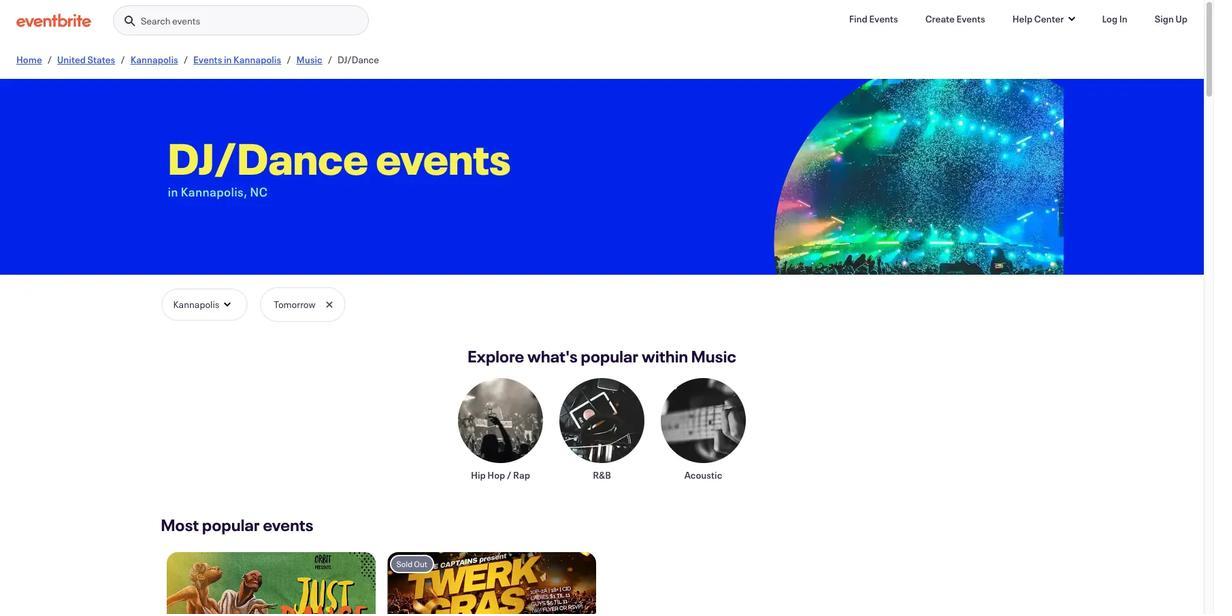 Task type: describe. For each thing, give the bounding box(es) containing it.
rap
[[513, 469, 530, 482]]

sold out
[[396, 559, 427, 570]]

0 vertical spatial music
[[296, 53, 322, 66]]

search events
[[141, 14, 200, 27]]

out
[[414, 559, 427, 570]]

explore what's popular within music
[[468, 346, 736, 368]]

within
[[642, 346, 688, 368]]

0 vertical spatial dj/dance
[[338, 53, 379, 66]]

home
[[16, 53, 42, 66]]

sign up link
[[1144, 5, 1198, 33]]

create
[[925, 12, 955, 25]]

[object object] image
[[769, 79, 1063, 314]]

nc
[[250, 184, 268, 200]]

help center
[[1013, 12, 1064, 25]]

create events
[[925, 12, 985, 25]]

dj/dance events in kannapolis, nc
[[168, 129, 511, 200]]

find events link
[[838, 5, 909, 33]]

1 horizontal spatial popular
[[581, 346, 639, 368]]

tomorrow
[[274, 298, 316, 311]]

/ right home link
[[47, 53, 52, 66]]

events for find events
[[869, 12, 898, 25]]

kannapolis button
[[161, 289, 248, 321]]

events for search
[[172, 14, 200, 27]]

1 horizontal spatial in
[[224, 53, 232, 66]]

create events link
[[914, 5, 996, 33]]

0 horizontal spatial popular
[[202, 515, 260, 536]]

most
[[161, 515, 199, 536]]

in
[[1119, 12, 1128, 25]]

sign
[[1155, 12, 1174, 25]]

sold
[[396, 559, 412, 570]]

help
[[1013, 12, 1033, 25]]

kannapolis inside button
[[173, 298, 219, 311]]

explore
[[468, 346, 524, 368]]

most popular events
[[161, 515, 313, 536]]

find events
[[849, 12, 898, 25]]

in inside dj/dance events in kannapolis, nc
[[168, 184, 178, 200]]

acoustic link
[[661, 378, 746, 482]]

log in
[[1102, 12, 1128, 25]]

sign up
[[1155, 12, 1188, 25]]

united states link
[[57, 53, 115, 66]]

home / united states / kannapolis / events in kannapolis / music / dj/dance
[[16, 53, 379, 66]]

dj/dance inside dj/dance events in kannapolis, nc
[[168, 129, 368, 186]]



Task type: vqa. For each thing, say whether or not it's contained in the screenshot.
Sign Up element
no



Task type: locate. For each thing, give the bounding box(es) containing it.
1 vertical spatial events
[[376, 129, 511, 186]]

events
[[172, 14, 200, 27], [376, 129, 511, 186], [263, 515, 313, 536]]

what's
[[527, 346, 578, 368]]

0 horizontal spatial events
[[193, 53, 222, 66]]

/
[[47, 53, 52, 66], [121, 53, 125, 66], [184, 53, 188, 66], [287, 53, 291, 66], [328, 53, 332, 66], [507, 469, 511, 482]]

music
[[296, 53, 322, 66], [691, 346, 736, 368]]

2 vertical spatial events
[[263, 515, 313, 536]]

dj/dance
[[338, 53, 379, 66], [168, 129, 368, 186]]

events inside dj/dance events in kannapolis, nc
[[376, 129, 511, 186]]

center
[[1034, 12, 1064, 25]]

states
[[87, 53, 115, 66]]

0 horizontal spatial in
[[168, 184, 178, 200]]

search events button
[[113, 5, 369, 36]]

acoustic
[[684, 469, 722, 482]]

0 vertical spatial in
[[224, 53, 232, 66]]

r&b
[[593, 469, 611, 482]]

0 horizontal spatial music
[[296, 53, 322, 66]]

popular right most
[[202, 515, 260, 536]]

1 vertical spatial in
[[168, 184, 178, 200]]

hip hop / rap
[[471, 469, 530, 482]]

2 horizontal spatial events
[[956, 12, 985, 25]]

1 horizontal spatial events
[[869, 12, 898, 25]]

log
[[1102, 12, 1118, 25]]

/ right kannapolis link
[[184, 53, 188, 66]]

find
[[849, 12, 868, 25]]

kannapolis
[[130, 53, 178, 66], [233, 53, 281, 66], [173, 298, 219, 311]]

1 vertical spatial music
[[691, 346, 736, 368]]

twerk gras: beads + baddies editon (college fridays season finale) primary image image
[[387, 553, 596, 615]]

1 vertical spatial dj/dance
[[168, 129, 368, 186]]

events for dj/dance
[[376, 129, 511, 186]]

1 horizontal spatial events
[[263, 515, 313, 536]]

search
[[141, 14, 170, 27]]

hop
[[487, 469, 505, 482]]

in left "kannapolis,"
[[168, 184, 178, 200]]

1 horizontal spatial music
[[691, 346, 736, 368]]

events down the search events "button"
[[193, 53, 222, 66]]

1 vertical spatial popular
[[202, 515, 260, 536]]

0 vertical spatial events
[[172, 14, 200, 27]]

0 horizontal spatial events
[[172, 14, 200, 27]]

events for create events
[[956, 12, 985, 25]]

popular left within
[[581, 346, 639, 368]]

events
[[869, 12, 898, 25], [956, 12, 985, 25], [193, 53, 222, 66]]

/ left rap
[[507, 469, 511, 482]]

/ right "music" link
[[328, 53, 332, 66]]

eventbrite image
[[16, 14, 91, 27]]

in down the search events "button"
[[224, 53, 232, 66]]

events in kannapolis link
[[193, 53, 281, 66]]

home link
[[16, 53, 42, 66]]

hip
[[471, 469, 486, 482]]

kannapolis,
[[181, 184, 247, 200]]

r&b link
[[559, 378, 644, 482]]

hip hop / rap link
[[458, 378, 543, 482]]

/ right states
[[121, 53, 125, 66]]

kannapolis link
[[130, 53, 178, 66]]

2 horizontal spatial events
[[376, 129, 511, 186]]

in
[[224, 53, 232, 66], [168, 184, 178, 200]]

log in link
[[1091, 5, 1138, 33]]

tomorrow button
[[262, 289, 344, 321]]

united
[[57, 53, 86, 66]]

events right create
[[956, 12, 985, 25]]

popular
[[581, 346, 639, 368], [202, 515, 260, 536]]

events inside "button"
[[172, 14, 200, 27]]

up
[[1176, 12, 1188, 25]]

just dance! primary image image
[[166, 553, 376, 615]]

/ left "music" link
[[287, 53, 291, 66]]

events right find
[[869, 12, 898, 25]]

music link
[[296, 53, 322, 66]]

0 vertical spatial popular
[[581, 346, 639, 368]]



